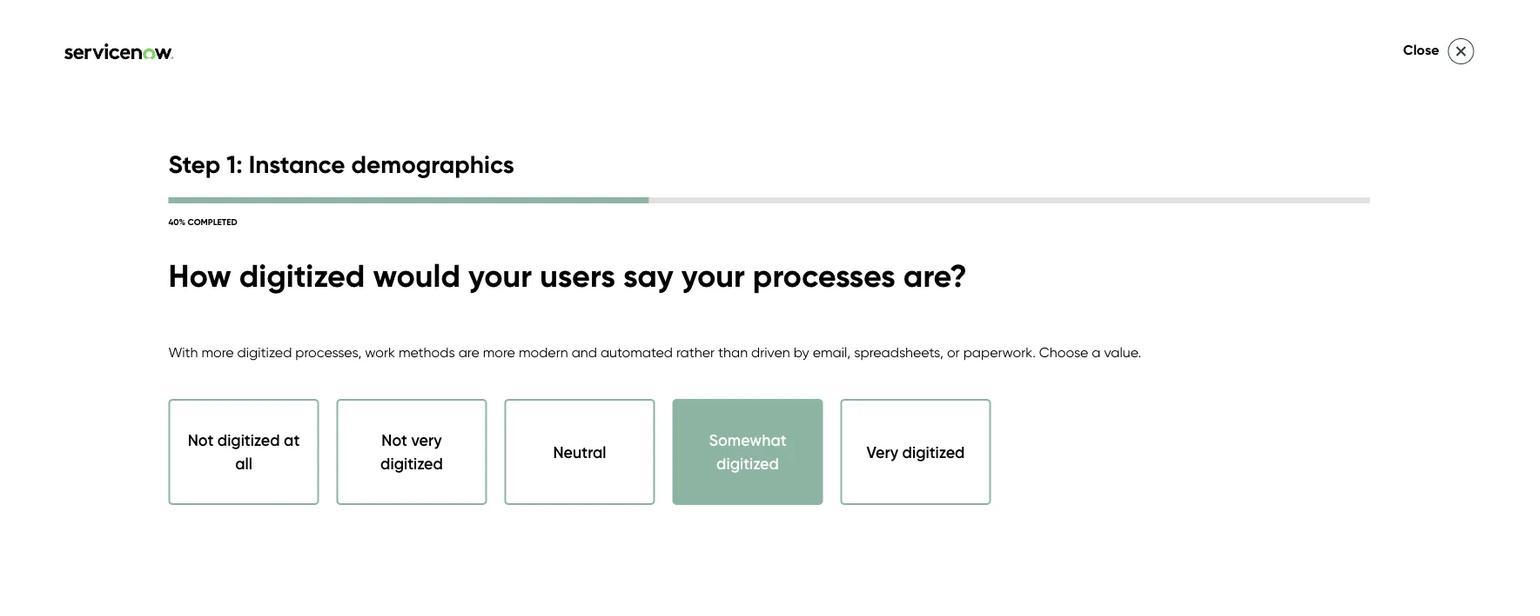 Task type: vqa. For each thing, say whether or not it's contained in the screenshot.
Employee experience LINK experience
no



Task type: locate. For each thing, give the bounding box(es) containing it.
your
[[468, 257, 532, 295], [681, 257, 745, 295], [894, 439, 925, 458], [1324, 509, 1355, 528]]

number
[[749, 462, 804, 481]]

0 vertical spatial a
[[1092, 344, 1101, 361]]

1 vertical spatial estimator
[[914, 509, 982, 528]]

digitized down somewhat at the bottom of page
[[716, 455, 779, 474]]

not for not very digitized
[[382, 431, 407, 450]]

estimator
[[902, 307, 1147, 376], [914, 509, 982, 528]]

to
[[978, 462, 993, 481], [986, 509, 1000, 528], [1266, 509, 1281, 528]]

0 vertical spatial estimator
[[902, 307, 1147, 376]]

digitized inside the somewhat digitized
[[716, 455, 779, 474]]

2 horizontal spatial a
[[1358, 415, 1368, 434]]

and
[[572, 344, 597, 361], [1155, 415, 1184, 434], [1401, 509, 1429, 528]]

say
[[623, 257, 673, 295]]

0 horizontal spatial team
[[949, 415, 987, 434]]

0 vertical spatial platform
[[1066, 235, 1285, 304]]

users
[[540, 257, 615, 295]]

people right of
[[826, 462, 877, 481]]

team up organization.
[[949, 415, 987, 434]]

1 horizontal spatial servicenow
[[1127, 439, 1211, 458]]

2 more from the left
[[483, 344, 515, 361]]

and left extends at the bottom right of page
[[1155, 415, 1184, 434]]

customer success center link
[[35, 48, 418, 74]]

1 horizontal spatial platform
[[1066, 235, 1285, 304]]

establishes,
[[991, 415, 1074, 434]]

a left value.
[[1092, 344, 1101, 361]]

more right are in the left bottom of the page
[[483, 344, 515, 361]]

team inside use the platform team estimator to find out how many people you need to build your team and get a shareable estimate report.
[[1359, 509, 1397, 528]]

the
[[1368, 439, 1392, 458], [915, 462, 938, 481], [1057, 462, 1080, 481], [779, 509, 803, 528]]

2 horizontal spatial and
[[1401, 509, 1429, 528]]

digitized right in
[[902, 443, 965, 462]]

neutral
[[553, 443, 606, 462]]

people inside use the platform team estimator to find out how many people you need to build your team and get a shareable estimate report.
[[1141, 509, 1192, 528]]

strategic
[[1371, 415, 1435, 434]]

success
[[264, 48, 341, 74]]

0 vertical spatial servicenow
[[749, 235, 1052, 304]]

team inside "your servicenow® platform team establishes, maintains, and extends servicenow as a strategic business platform in your organization. the strongest servicenow platform teams have the right number of people with the skills to support the now platform®."
[[949, 415, 987, 434]]

a right "as"
[[1358, 415, 1368, 434]]

and down right
[[1401, 509, 1429, 528]]

not digitized at all
[[188, 431, 300, 474]]

0 horizontal spatial people
[[826, 462, 877, 481]]

as
[[1337, 415, 1354, 434]]

platform up very digitized
[[884, 415, 945, 434]]

estimator inside servicenow platform team estimator
[[902, 307, 1147, 376]]

need
[[1225, 509, 1262, 528]]

2 vertical spatial and
[[1401, 509, 1429, 528]]

0 vertical spatial team
[[949, 415, 987, 434]]

support
[[997, 462, 1053, 481]]

servicenow
[[749, 235, 1052, 304], [1249, 415, 1333, 434], [1127, 439, 1211, 458]]

somewhat
[[709, 431, 787, 450]]

not inside "not very digitized"
[[382, 431, 407, 450]]

1 vertical spatial team
[[1359, 509, 1397, 528]]

servicenow up platform®. on the bottom right
[[1127, 439, 1211, 458]]

close
[[1403, 41, 1439, 58]]

platform
[[884, 415, 945, 434], [813, 439, 874, 458], [1215, 439, 1276, 458]]

work
[[365, 344, 395, 361]]

instance
[[249, 149, 345, 179]]

platform down extends at the bottom right of page
[[1215, 439, 1276, 458]]

people inside "your servicenow® platform team establishes, maintains, and extends servicenow as a strategic business platform in your organization. the strongest servicenow platform teams have the right number of people with the skills to support the now platform®."
[[826, 462, 877, 481]]

1 horizontal spatial a
[[1092, 344, 1101, 361]]

or
[[947, 344, 960, 361]]

and right the modern
[[572, 344, 597, 361]]

choose
[[1039, 344, 1088, 361]]

to down organization.
[[978, 462, 993, 481]]

team down processes
[[749, 307, 888, 376]]

0 vertical spatial team
[[749, 307, 888, 376]]

estimator up establishes,
[[902, 307, 1147, 376]]

find
[[1004, 509, 1031, 528]]

digitized
[[239, 257, 365, 295], [237, 344, 292, 361], [217, 431, 280, 450], [902, 443, 965, 462], [380, 455, 443, 474], [716, 455, 779, 474]]

strongest
[[1056, 439, 1123, 458]]

not inside not digitized at all
[[188, 431, 214, 450]]

40%
[[168, 217, 185, 228]]

processes
[[753, 257, 896, 295]]

right
[[1396, 439, 1429, 458]]

to left build
[[1266, 509, 1281, 528]]

not
[[188, 431, 214, 450], [382, 431, 407, 450]]

servicenow up spreadsheets,
[[749, 235, 1052, 304]]

a right get
[[778, 533, 788, 552]]

1 vertical spatial and
[[1155, 415, 1184, 434]]

team up estimate
[[871, 509, 910, 528]]

1 vertical spatial a
[[1358, 415, 1368, 434]]

digitized up the processes, on the bottom
[[239, 257, 365, 295]]

0 horizontal spatial platform
[[807, 509, 867, 528]]

use
[[749, 509, 775, 528]]

your
[[749, 415, 780, 434]]

driven
[[751, 344, 790, 361]]

out
[[1035, 509, 1059, 528]]

platform inside use the platform team estimator to find out how many people you need to build your team and get a shareable estimate report.
[[807, 509, 867, 528]]

your right in
[[894, 439, 925, 458]]

digitized inside not digitized at all
[[217, 431, 280, 450]]

people
[[826, 462, 877, 481], [1141, 509, 1192, 528]]

team
[[949, 415, 987, 434], [1359, 509, 1397, 528]]

with more digitized processes, work methods are more modern and automated rather than driven by email, spreadsheets, or paperwork. choose a value.
[[168, 344, 1141, 361]]

step
[[168, 149, 221, 179]]

your inside "your servicenow® platform team establishes, maintains, and extends servicenow as a strategic business platform in your organization. the strongest servicenow platform teams have the right number of people with the skills to support the now platform®."
[[894, 439, 925, 458]]

1 horizontal spatial team
[[1359, 509, 1397, 528]]

all
[[235, 455, 252, 474]]

0 vertical spatial and
[[572, 344, 597, 361]]

more
[[201, 344, 234, 361], [483, 344, 515, 361]]

the left now
[[1057, 462, 1080, 481]]

digitized down very at the left bottom of the page
[[380, 455, 443, 474]]

1 not from the left
[[188, 431, 214, 450]]

1 vertical spatial people
[[1141, 509, 1192, 528]]

people left you
[[1141, 509, 1192, 528]]

to left find
[[986, 509, 1000, 528]]

a inside use the platform team estimator to find out how many people you need to build your team and get a shareable estimate report.
[[778, 533, 788, 552]]

1:
[[227, 149, 243, 179]]

platform inside servicenow platform team estimator
[[1066, 235, 1285, 304]]

a
[[1092, 344, 1101, 361], [1358, 415, 1368, 434], [778, 533, 788, 552]]

platform down servicenow®
[[813, 439, 874, 458]]

very
[[411, 431, 442, 450]]

your right say
[[681, 257, 745, 295]]

demographics
[[351, 149, 514, 179]]

2 vertical spatial a
[[778, 533, 788, 552]]

not for not digitized at all
[[188, 431, 214, 450]]

digitized left the processes, on the bottom
[[237, 344, 292, 361]]

0 horizontal spatial more
[[201, 344, 234, 361]]

more right with
[[201, 344, 234, 361]]

0 vertical spatial people
[[826, 462, 877, 481]]

servicenow up the teams
[[1249, 415, 1333, 434]]

0 horizontal spatial not
[[188, 431, 214, 450]]

1 vertical spatial team
[[871, 509, 910, 528]]

shareable
[[792, 533, 863, 552]]

1 vertical spatial platform
[[807, 509, 867, 528]]

2 not from the left
[[382, 431, 407, 450]]

1 horizontal spatial not
[[382, 431, 407, 450]]

team
[[749, 307, 888, 376], [871, 509, 910, 528]]

0 horizontal spatial platform
[[813, 439, 874, 458]]

business
[[749, 439, 809, 458]]

and inside "your servicenow® platform team establishes, maintains, and extends servicenow as a strategic business platform in your organization. the strongest servicenow platform teams have the right number of people with the skills to support the now platform®."
[[1155, 415, 1184, 434]]

modern
[[519, 344, 568, 361]]

the right "use"
[[779, 509, 803, 528]]

are
[[458, 344, 479, 361]]

digitized for very
[[902, 443, 965, 462]]

1 horizontal spatial and
[[1155, 415, 1184, 434]]

the right with at the bottom right
[[915, 462, 938, 481]]

2 horizontal spatial servicenow
[[1249, 415, 1333, 434]]

1 horizontal spatial more
[[483, 344, 515, 361]]

value.
[[1104, 344, 1141, 361]]

platform
[[1066, 235, 1285, 304], [807, 509, 867, 528]]

than
[[718, 344, 748, 361]]

methods
[[399, 344, 455, 361]]

a inside "your servicenow® platform team establishes, maintains, and extends servicenow as a strategic business platform in your organization. the strongest servicenow platform teams have the right number of people with the skills to support the now platform®."
[[1358, 415, 1368, 434]]

2 horizontal spatial platform
[[1215, 439, 1276, 458]]

1 vertical spatial servicenow
[[1249, 415, 1333, 434]]

1 horizontal spatial people
[[1141, 509, 1192, 528]]

of
[[808, 462, 822, 481]]

how
[[1063, 509, 1093, 528]]

you
[[1196, 509, 1222, 528]]

your right build
[[1324, 509, 1355, 528]]

0 horizontal spatial servicenow
[[749, 235, 1052, 304]]

processes,
[[295, 344, 362, 361]]

0 horizontal spatial a
[[778, 533, 788, 552]]

team right build
[[1359, 509, 1397, 528]]

estimator up report.
[[914, 509, 982, 528]]

0 horizontal spatial and
[[572, 344, 597, 361]]

with
[[168, 344, 198, 361]]

digitized up all
[[217, 431, 280, 450]]



Task type: describe. For each thing, give the bounding box(es) containing it.
now
[[1084, 462, 1116, 481]]

teams
[[1280, 439, 1325, 458]]

40% completed
[[168, 217, 237, 228]]

report.
[[934, 533, 981, 552]]

in
[[878, 439, 890, 458]]

team inside servicenow platform team estimator
[[749, 307, 888, 376]]

extends
[[1187, 415, 1245, 434]]

1 horizontal spatial platform
[[884, 415, 945, 434]]

somewhat digitized
[[709, 431, 787, 474]]

center
[[346, 48, 413, 74]]

build
[[1285, 509, 1320, 528]]

very
[[867, 443, 898, 462]]

servicenow platform team estimator
[[749, 235, 1285, 376]]

to inside "your servicenow® platform team establishes, maintains, and extends servicenow as a strategic business platform in your organization. the strongest servicenow platform teams have the right number of people with the skills to support the now platform®."
[[978, 462, 993, 481]]

your left users
[[468, 257, 532, 295]]

your servicenow® platform team establishes, maintains, and extends servicenow as a strategic business platform in your organization. the strongest servicenow platform teams have the right number of people with the skills to support the now platform®.
[[749, 415, 1435, 481]]

spreadsheets,
[[854, 344, 943, 361]]

customer success center
[[165, 48, 413, 74]]

at
[[284, 431, 300, 450]]

digitized for how
[[239, 257, 365, 295]]

organization.
[[929, 439, 1022, 458]]

estimate
[[867, 533, 930, 552]]

platform®.
[[1120, 462, 1196, 481]]

by
[[794, 344, 809, 361]]

your inside use the platform team estimator to find out how many people you need to build your team and get a shareable estimate report.
[[1324, 509, 1355, 528]]

are?
[[903, 257, 967, 295]]

rather
[[676, 344, 715, 361]]

digitized for somewhat
[[716, 455, 779, 474]]

skills
[[942, 462, 974, 481]]

the left right
[[1368, 439, 1392, 458]]

very digitized
[[867, 443, 965, 462]]

digitized for not
[[217, 431, 280, 450]]

step 1: instance demographics
[[168, 149, 514, 179]]

and inside use the platform team estimator to find out how many people you need to build your team and get a shareable estimate report.
[[1401, 509, 1429, 528]]

use the platform team estimator to find out how many people you need to build your team and get a shareable estimate report.
[[749, 509, 1429, 552]]

the inside use the platform team estimator to find out how many people you need to build your team and get a shareable estimate report.
[[779, 509, 803, 528]]

the
[[1026, 439, 1053, 458]]

how digitized would your users say your processes are?
[[168, 257, 967, 295]]

estimator inside use the platform team estimator to find out how many people you need to build your team and get a shareable estimate report.
[[914, 509, 982, 528]]

servicenow®
[[784, 415, 881, 434]]

team inside use the platform team estimator to find out how many people you need to build your team and get a shareable estimate report.
[[871, 509, 910, 528]]

paperwork.
[[963, 344, 1036, 361]]

1 more from the left
[[201, 344, 234, 361]]

email,
[[813, 344, 851, 361]]

customer
[[165, 48, 259, 74]]

not very digitized
[[380, 431, 443, 474]]

with
[[881, 462, 911, 481]]

many
[[1097, 509, 1137, 528]]

servicenow inside servicenow platform team estimator
[[749, 235, 1052, 304]]

have
[[1329, 439, 1364, 458]]

completed
[[188, 217, 237, 228]]

how
[[168, 257, 231, 295]]

automated
[[601, 344, 673, 361]]

2 vertical spatial servicenow
[[1127, 439, 1211, 458]]

maintains,
[[1078, 415, 1151, 434]]

would
[[373, 257, 460, 295]]

get
[[749, 533, 774, 552]]



